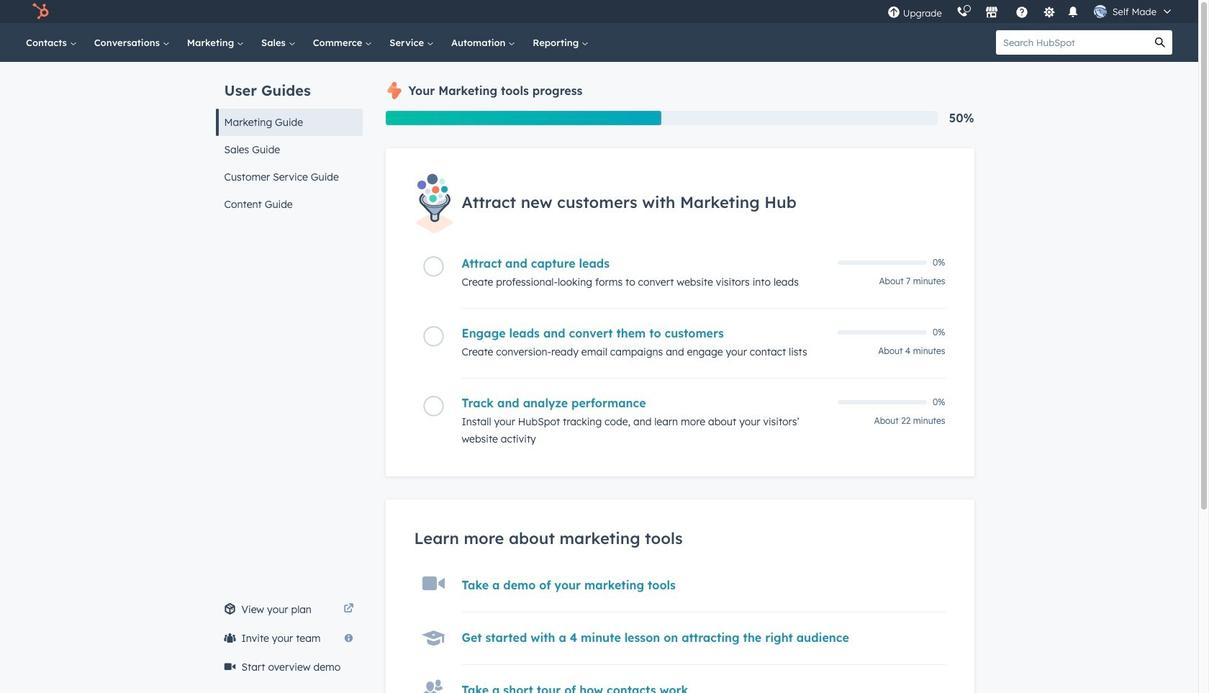 Task type: locate. For each thing, give the bounding box(es) containing it.
user guides element
[[216, 62, 363, 218]]

ruby anderson image
[[1094, 5, 1107, 18]]

menu
[[880, 0, 1182, 23]]

1 link opens in a new window image from the top
[[344, 601, 354, 619]]

link opens in a new window image
[[344, 601, 354, 619], [344, 604, 354, 615]]

marketplaces image
[[986, 6, 999, 19]]

progress bar
[[386, 111, 662, 125]]



Task type: vqa. For each thing, say whether or not it's contained in the screenshot.
checkbox
no



Task type: describe. For each thing, give the bounding box(es) containing it.
Search HubSpot search field
[[997, 30, 1149, 55]]

2 link opens in a new window image from the top
[[344, 604, 354, 615]]



